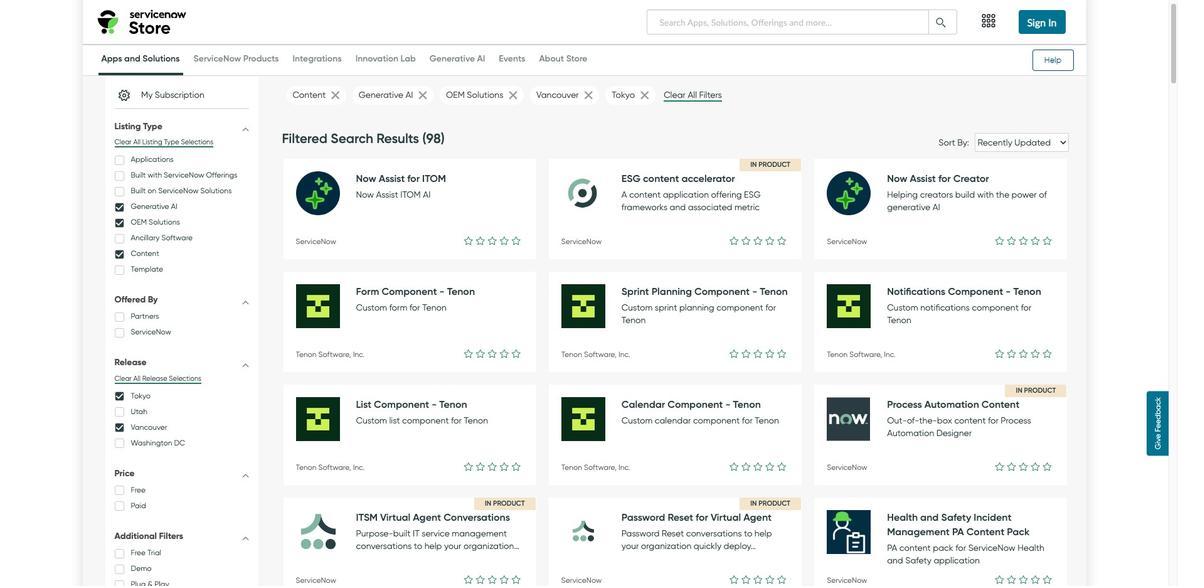 Task type: locate. For each thing, give the bounding box(es) containing it.
release up utah
[[142, 374, 167, 383]]

1 accelerator from the left
[[622, 172, 675, 185]]

free
[[131, 485, 146, 495], [131, 548, 146, 558]]

template
[[131, 264, 163, 274]]

1 horizontal spatial management
[[954, 511, 1017, 523]]

of-
[[907, 415, 920, 426], [845, 428, 858, 439]]

0 horizontal spatial the
[[890, 555, 903, 566]]

app by company tenon software, inc. element for sprint
[[562, 350, 630, 359]]

software, for list
[[319, 463, 351, 472]]

integrations link
[[290, 53, 345, 73]]

type up applications
[[164, 138, 179, 146]]

chevron up image inside listing type dropdown button
[[243, 125, 249, 132]]

and
[[124, 53, 140, 64], [670, 202, 686, 213], [861, 511, 879, 523], [921, 511, 939, 523], [936, 543, 952, 553], [888, 555, 904, 566], [934, 555, 950, 566]]

tokyo
[[612, 90, 638, 100], [131, 391, 151, 400]]

1 horizontal spatial pa
[[953, 525, 965, 538]]

software
[[162, 233, 193, 242]]

2 chevron up image from the top
[[243, 472, 249, 479]]

1 vertical spatial help
[[425, 541, 442, 552]]

custom form for tenon element
[[356, 302, 524, 314]]

1 sprint from the left
[[562, 285, 589, 298]]

health down generates
[[905, 555, 932, 566]]

now for now assist for itom now assist itom ai
[[356, 172, 377, 185]]

in right sign at the right of the page
[[1049, 16, 1057, 28]]

1 pack from the left
[[868, 525, 890, 538]]

solutions up my subscription
[[143, 53, 180, 64]]

3 agent from the left
[[684, 511, 712, 523]]

application down shows
[[934, 555, 980, 566]]

enterprise
[[902, 441, 942, 451]]

help up deploy…
[[755, 528, 772, 539]]

inc. for form component - tenon
[[353, 350, 365, 359]]

a content application offering esg frameworks and associated metric definitions to facilitate esg disclosure reporting element
[[622, 189, 790, 238]]

2 chevron up image from the top
[[243, 361, 249, 368]]

-
[[379, 285, 385, 298], [440, 285, 445, 298], [692, 285, 698, 298], [753, 285, 758, 298], [946, 285, 951, 298], [1006, 285, 1012, 298], [372, 398, 377, 411], [432, 398, 437, 411], [666, 398, 671, 411], [726, 398, 731, 411]]

application up the metrics
[[844, 543, 890, 553]]

accelerator for esg content accelerator
[[622, 172, 675, 185]]

1 horizontal spatial help
[[755, 528, 772, 539]]

2 vertical spatial generative
[[131, 202, 169, 211]]

0 vertical spatial all
[[688, 90, 697, 100]]

oem inside applications built with servicenow offerings built on servicenow solutions generative ai oem solutions ancillary software content template
[[131, 217, 147, 227]]

to down it
[[414, 541, 423, 552]]

frameworks
[[622, 202, 668, 213]]

chevron up image for listing type
[[243, 125, 249, 132]]

custom down notifications component - tenon
[[888, 302, 919, 313]]

and down generates
[[888, 555, 904, 566]]

ai down 'creators'
[[933, 202, 941, 213]]

0 vertical spatial to
[[665, 215, 674, 225]]

itom for now assist for itom now assist itom ai
[[423, 172, 446, 185]]

app by company tenon software, inc. element
[[296, 350, 365, 359], [562, 350, 630, 359], [827, 350, 896, 359], [296, 463, 365, 472], [562, 463, 630, 472]]

1 list from the left
[[296, 398, 311, 411]]

the- up define
[[858, 428, 876, 439]]

of- up connected,
[[845, 428, 858, 439]]

incident for health and safety incident management pa content pack the application generates and shows safety frequency rate metrics for the health and safety application.
[[914, 511, 952, 523]]

for inside the password reset for virtual agent password reset conversations to help your organization quickly deploy…
[[696, 511, 709, 523]]

now for now assist for creator
[[827, 172, 848, 185]]

0 horizontal spatial generative
[[131, 202, 169, 211]]

lab
[[401, 53, 416, 64]]

on
[[148, 186, 156, 195]]

1 planning from the left
[[592, 285, 632, 298]]

agent up service
[[413, 511, 441, 523]]

offered by button
[[105, 289, 258, 311]]

0 vertical spatial selections
[[181, 138, 214, 146]]

4 cross image from the left
[[638, 90, 649, 100]]

tokyo up utah
[[131, 391, 151, 400]]

pack up "frequency"
[[1008, 525, 1030, 538]]

1 vertical spatial the
[[827, 543, 842, 553]]

2 horizontal spatial itom
[[423, 172, 446, 185]]

cross image
[[328, 90, 340, 100], [416, 90, 427, 100], [506, 90, 518, 100], [638, 90, 649, 100]]

2 sprint from the left
[[622, 285, 649, 298]]

cross image for oem solutions
[[506, 90, 518, 100]]

generative down innovation lab link on the left of page
[[359, 90, 404, 100]]

content inside health and safety incident management pa content pack pa content pack for servicenow health and safety application
[[967, 525, 1005, 538]]

vancouver down about store link
[[537, 90, 581, 100]]

0 horizontal spatial management
[[888, 525, 950, 538]]

filters
[[700, 90, 722, 100], [159, 530, 183, 542]]

assist inside now assist for creator helping creators build with the power of generative ai
[[910, 172, 936, 185]]

1 horizontal spatial tokyo
[[612, 90, 638, 100]]

0 horizontal spatial itsm
[[296, 511, 318, 523]]

0 vertical spatial pa
[[1020, 511, 1031, 523]]

0 vertical spatial generative ai
[[430, 53, 485, 64]]

0 horizontal spatial incident
[[914, 511, 952, 523]]

itom up now assist itom ai element
[[423, 172, 446, 185]]

1 vertical spatial generative ai
[[359, 90, 416, 100]]

automation up the out-
[[865, 398, 919, 411]]

component inside calendar component - tenon custom calendar component for tenon
[[694, 415, 740, 426]]

content inside 'health and safety incident management pa content pack the application generates and shows safety frequency rate metrics for the health and safety application.'
[[827, 525, 865, 538]]

custom notifications component for tenon element
[[888, 302, 1055, 327]]

generative ai up oem solutions
[[430, 53, 485, 64]]

list for list component - tenon
[[296, 398, 311, 411]]

chevron up image for release
[[243, 361, 249, 368]]

0 horizontal spatial with
[[148, 170, 162, 180]]

0 horizontal spatial pa
[[888, 543, 898, 553]]

management
[[954, 511, 1017, 523], [888, 525, 950, 538]]

the up out-
[[827, 415, 842, 426]]

app by company servicenow element for process automation content
[[827, 463, 868, 472]]

1 horizontal spatial form
[[356, 285, 379, 298]]

0 horizontal spatial notifications
[[827, 285, 886, 298]]

1 horizontal spatial of-
[[907, 415, 920, 426]]

inc. for notifications component - tenon
[[885, 350, 896, 359]]

1 horizontal spatial with
[[978, 189, 994, 200]]

help inside the password reset for virtual agent password reset conversations to help your organization quickly deploy…
[[755, 528, 772, 539]]

itom down now assist for itom element in the left of the page
[[401, 189, 421, 200]]

2 incident from the left
[[974, 511, 1012, 523]]

1 horizontal spatial creator
[[954, 172, 990, 185]]

- inside sprint planning component - tenon custom sprint planning component for tenon
[[753, 285, 758, 298]]

cross image left clear all filters
[[638, 90, 649, 100]]

- for notifications component - tenon custom notifications component for tenon
[[1006, 285, 1012, 298]]

ai down now assist for itom element in the left of the page
[[423, 189, 431, 200]]

in product for esg content accelerator
[[751, 160, 791, 169]]

metric
[[735, 202, 760, 213]]

now inside now assist for creator helping creators build with the power of generative ai
[[888, 172, 908, 185]]

form
[[296, 285, 319, 298], [356, 285, 379, 298]]

additional filters button
[[105, 525, 258, 548]]

software, for notifications
[[850, 350, 883, 359]]

a
[[622, 189, 627, 200]]

solutions
[[143, 53, 180, 64], [467, 90, 504, 100], [201, 186, 232, 195], [149, 217, 180, 227]]

agent
[[353, 511, 381, 523], [413, 511, 441, 523], [684, 511, 712, 523], [744, 511, 772, 523]]

4 agent from the left
[[744, 511, 772, 523]]

0 vertical spatial chevron up image
[[243, 298, 249, 305]]

0 vertical spatial that
[[980, 428, 997, 439]]

0 horizontal spatial quickly
[[694, 541, 722, 552]]

conversations
[[384, 511, 450, 523], [444, 511, 510, 523]]

1 vertical spatial quickly
[[694, 541, 722, 552]]

2 vertical spatial clear
[[115, 374, 132, 383]]

generative inside applications built with servicenow offerings built on servicenow solutions generative ai oem solutions ancillary software content template
[[131, 202, 169, 211]]

pa inside 'health and safety incident management pa content pack the application generates and shows safety frequency rate metrics for the health and safety application.'
[[1020, 511, 1031, 523]]

form for form component - tenon custom form for tenon
[[356, 285, 379, 298]]

and up facilitate
[[670, 202, 686, 213]]

management inside 'health and safety incident management pa content pack the application generates and shows safety frequency rate metrics for the health and safety application.'
[[954, 511, 1017, 523]]

password for password reset for virtual agent password reset conversations to help your organization quickly deploy…
[[622, 511, 666, 523]]

2 the from the top
[[827, 543, 842, 553]]

content inside health and safety incident management pa content pack pa content pack for servicenow health and safety application
[[900, 543, 931, 553]]

1 itsm from the left
[[296, 511, 318, 523]]

software, for calendar
[[584, 463, 617, 472]]

content inside applications built with servicenow offerings built on servicenow solutions generative ai oem solutions ancillary software content template
[[131, 249, 159, 258]]

tab list
[[95, 46, 594, 75], [105, 77, 258, 586]]

chevron up image inside additional filters 'dropdown button'
[[243, 535, 249, 542]]

1 your from the left
[[444, 541, 462, 552]]

help
[[755, 528, 772, 539], [425, 541, 442, 552]]

built down applications
[[131, 170, 146, 180]]

1 chevron up image from the top
[[243, 125, 249, 132]]

product
[[759, 160, 791, 169], [1025, 386, 1057, 395], [493, 499, 525, 508], [759, 499, 791, 508]]

custom
[[356, 302, 387, 313], [622, 302, 653, 313], [888, 302, 919, 313], [356, 415, 387, 426], [622, 415, 653, 426]]

0 vertical spatial with
[[148, 170, 162, 180]]

pack inside 'health and safety incident management pa content pack the application generates and shows safety frequency rate metrics for the health and safety application.'
[[868, 525, 890, 538]]

for inside process automation content out-of-the-box content for process automation designer
[[989, 415, 999, 426]]

3 cross image from the left
[[506, 90, 518, 100]]

2 vertical spatial to
[[414, 541, 423, 552]]

definitions inside esg content accelerator a content application offering esg frameworks and associated metric definitions to facilitate esg disclosure reporting servicenow
[[622, 215, 663, 225]]

1 horizontal spatial oem
[[446, 90, 465, 100]]

0 horizontal spatial oem
[[131, 217, 147, 227]]

2 horizontal spatial to
[[744, 528, 753, 539]]

products
[[243, 53, 279, 64]]

innovation lab link
[[353, 53, 419, 73]]

process automation content the process automation content application provides out-of-the-box activity definitions so that developers can quickly define enterprise process automations that are connected, without code.
[[827, 398, 1048, 464]]

planning for sprint planning component - tenon
[[592, 285, 632, 298]]

0 vertical spatial listing
[[115, 121, 141, 132]]

app by company servicenow element
[[296, 237, 336, 246], [562, 237, 602, 246], [827, 237, 868, 246], [827, 463, 868, 472], [296, 576, 336, 585], [562, 576, 602, 585], [827, 576, 868, 585]]

component down sprint planning component - tenon element
[[717, 302, 764, 313]]

in product up metric
[[751, 160, 791, 169]]

2 list from the left
[[356, 398, 372, 411]]

incident up "pack"
[[914, 511, 952, 523]]

and right apps
[[124, 53, 140, 64]]

1 vertical spatial chevron up image
[[243, 472, 249, 479]]

notifications for notifications component - tenon custom notifications component for tenon
[[888, 285, 946, 298]]

custom inside calendar component - tenon custom calendar component for tenon
[[622, 415, 653, 426]]

0 horizontal spatial vancouver
[[131, 422, 167, 432]]

1 vertical spatial with
[[978, 189, 994, 200]]

dc
[[174, 438, 185, 447]]

list component - tenon
[[296, 398, 407, 411]]

in product up deploy…
[[751, 499, 791, 508]]

about
[[539, 53, 564, 64]]

list for list component - tenon custom list component for tenon
[[356, 398, 372, 411]]

1 horizontal spatial type
[[164, 138, 179, 146]]

chevron up image inside offered by dropdown button
[[243, 298, 249, 305]]

Search Apps search field
[[647, 9, 929, 35]]

custom sprint planning component for tenon element
[[622, 302, 790, 327]]

quickly
[[845, 441, 873, 451], [694, 541, 722, 552]]

2 form from the left
[[356, 285, 379, 298]]

free inside free trial demo
[[131, 548, 146, 558]]

pack up the metrics
[[868, 525, 890, 538]]

the
[[827, 415, 842, 426], [827, 543, 842, 553]]

1 calendar from the left
[[562, 398, 605, 411]]

component inside form component - tenon custom form for tenon
[[382, 285, 437, 298]]

pack
[[868, 525, 890, 538], [1008, 525, 1030, 538]]

esg content accelerator
[[562, 172, 675, 185]]

1 vertical spatial management
[[888, 525, 950, 538]]

type up clear all listing type selections in the top of the page
[[143, 121, 162, 132]]

product for password reset for virtual agent
[[759, 499, 791, 508]]

4 virtual from the left
[[711, 511, 741, 523]]

the
[[997, 189, 1010, 200], [890, 555, 903, 566]]

of- up activity
[[907, 415, 920, 426]]

definitions up process
[[925, 428, 966, 439]]

2 horizontal spatial pa
[[1020, 511, 1031, 523]]

1 form from the left
[[296, 285, 319, 298]]

0 horizontal spatial definitions
[[622, 215, 663, 225]]

1 vertical spatial vancouver
[[131, 422, 167, 432]]

1 vertical spatial listing
[[142, 138, 162, 146]]

tokyo for tokyo
[[612, 90, 638, 100]]

1 horizontal spatial list
[[356, 398, 372, 411]]

management up safety
[[954, 511, 1017, 523]]

app by company servicenow element for itsm virtual agent conversations
[[296, 576, 336, 585]]

listing
[[115, 121, 141, 132], [142, 138, 162, 146]]

password for password reset for virtual agent
[[562, 511, 605, 523]]

conversations for itsm virtual agent conversations purpose-built it service management conversations to help your organization…
[[444, 511, 510, 523]]

purpose-built it service management conversations to help your organization quickly deploy automated self-service experiences. element
[[356, 528, 524, 553]]

app by company servicenow element for esg content accelerator
[[562, 237, 602, 246]]

health and safety incident management pa content pack element
[[888, 510, 1055, 539]]

0 horizontal spatial sprint
[[562, 285, 589, 298]]

component down list component - tenon "element" in the bottom of the page
[[402, 415, 449, 426]]

all for release
[[133, 374, 141, 383]]

help link
[[1027, 50, 1074, 71]]

application inside health and safety incident management pa content pack pa content pack for servicenow health and safety application
[[934, 555, 980, 566]]

listing inside clear all listing type selections link
[[142, 138, 162, 146]]

pa
[[1020, 511, 1031, 523], [953, 525, 965, 538], [888, 543, 898, 553]]

1 vertical spatial of-
[[845, 428, 858, 439]]

1 horizontal spatial planning
[[652, 285, 692, 298]]

chevron up image inside release dropdown button
[[243, 361, 249, 368]]

conversations inside itsm virtual agent conversations purpose-built it service management conversations to help your organization…
[[356, 541, 412, 552]]

to inside itsm virtual agent conversations purpose-built it service management conversations to help your organization…
[[414, 541, 423, 552]]

1 vertical spatial chevron up image
[[243, 361, 249, 368]]

sign in button
[[1019, 10, 1066, 34]]

2 itsm from the left
[[356, 511, 378, 523]]

1 vertical spatial the
[[890, 555, 903, 566]]

1 cross image from the left
[[328, 90, 340, 100]]

custom inside list component - tenon custom list component for tenon
[[356, 415, 387, 426]]

1 horizontal spatial your
[[622, 541, 639, 552]]

health
[[827, 511, 858, 523], [888, 511, 918, 523], [1018, 543, 1045, 553], [905, 555, 932, 566]]

connected,
[[843, 453, 889, 464]]

component for notifications component - tenon custom notifications component for tenon
[[949, 285, 1004, 298]]

assist for now assist for itom now assist itom ai
[[379, 172, 405, 185]]

vancouver up the washington
[[131, 422, 167, 432]]

in up deploy…
[[751, 499, 757, 508]]

conversations up it
[[384, 511, 450, 523]]

oem up ancillary
[[131, 217, 147, 227]]

2 vertical spatial all
[[133, 374, 141, 383]]

1 horizontal spatial incident
[[974, 511, 1012, 523]]

cross image down events link
[[506, 90, 518, 100]]

the inside 'health and safety incident management pa content pack the application generates and shows safety frequency rate metrics for the health and safety application.'
[[827, 543, 842, 553]]

1 vertical spatial clear
[[115, 138, 132, 146]]

component for calendar component - tenon
[[694, 415, 740, 426]]

calendar component - tenon element
[[622, 397, 790, 412]]

conversations down password reset for virtual agent element
[[687, 528, 742, 539]]

cross image down lab at the left
[[416, 90, 427, 100]]

sprint inside sprint planning component - tenon custom sprint planning component for tenon
[[622, 285, 649, 298]]

2 cross image from the left
[[416, 90, 427, 100]]

esg
[[562, 172, 581, 185], [622, 172, 641, 185], [745, 189, 761, 200], [713, 215, 730, 225]]

1 horizontal spatial to
[[665, 215, 674, 225]]

now assist itom ai element
[[356, 189, 524, 201]]

definitions up reporting
[[622, 215, 663, 225]]

chevron up image inside price dropdown button
[[243, 472, 249, 479]]

your down password reset for virtual agent
[[622, 541, 639, 552]]

custom left "list"
[[356, 415, 387, 426]]

1 chevron up image from the top
[[243, 298, 249, 305]]

management for health and safety incident management pa content pack the application generates and shows safety frequency rate metrics for the health and safety application.
[[954, 511, 1017, 523]]

the up rate
[[827, 543, 842, 553]]

your inside itsm virtual agent conversations purpose-built it service management conversations to help your organization…
[[444, 541, 462, 552]]

1 free from the top
[[131, 485, 146, 495]]

1 vertical spatial the-
[[858, 428, 876, 439]]

0 horizontal spatial to
[[414, 541, 423, 552]]

solutions up software
[[149, 217, 180, 227]]

custom down sprint planning component - tenon
[[622, 302, 653, 313]]

generative up oem solutions
[[430, 53, 475, 64]]

component inside list component - tenon custom list component for tenon
[[374, 398, 429, 411]]

2 notifications from the left
[[888, 285, 946, 298]]

agent up purpose-
[[353, 511, 381, 523]]

for inside notifications component - tenon custom notifications component for tenon
[[1022, 302, 1032, 313]]

sprint planning component - tenon
[[562, 285, 728, 298]]

0 horizontal spatial list
[[296, 398, 311, 411]]

assist for now assist for creator helping creators build with the power of generative ai
[[910, 172, 936, 185]]

conversations for itsm virtual agent conversations
[[384, 511, 450, 523]]

oem
[[446, 90, 465, 100], [131, 217, 147, 227]]

free paid
[[129, 485, 146, 510]]

- inside notifications component - tenon custom notifications component for tenon
[[1006, 285, 1012, 298]]

management inside health and safety incident management pa content pack pa content pack for servicenow health and safety application
[[888, 525, 950, 538]]

itom
[[362, 172, 386, 185], [423, 172, 446, 185], [401, 189, 421, 200]]

component for list component - tenon
[[314, 398, 369, 411]]

incident up safety
[[974, 511, 1012, 523]]

tenon software, inc. for calendar
[[562, 463, 630, 472]]

with right the build
[[978, 189, 994, 200]]

1 the from the top
[[827, 415, 842, 426]]

that
[[980, 428, 997, 439], [1031, 441, 1048, 451]]

in product up provides
[[1017, 386, 1057, 395]]

in product up management
[[485, 499, 525, 508]]

1 horizontal spatial the
[[997, 189, 1010, 200]]

component down notifications component - tenon element
[[973, 302, 1019, 313]]

automation up designer
[[925, 398, 980, 411]]

in for conversations
[[485, 499, 492, 508]]

for
[[347, 172, 360, 185], [408, 172, 420, 185], [879, 172, 891, 185], [939, 172, 951, 185], [410, 302, 420, 313], [766, 302, 777, 313], [1022, 302, 1032, 313], [451, 415, 462, 426], [742, 415, 753, 426], [989, 415, 999, 426], [636, 511, 648, 523], [696, 511, 709, 523], [956, 543, 967, 553], [877, 555, 888, 566]]

1 horizontal spatial definitions
[[925, 428, 966, 439]]

1 vertical spatial oem
[[131, 217, 147, 227]]

sprint for sprint planning component - tenon
[[562, 285, 589, 298]]

incident inside 'health and safety incident management pa content pack the application generates and shows safety frequency rate metrics for the health and safety application.'
[[914, 511, 952, 523]]

sign
[[1028, 16, 1046, 28]]

3 virtual from the left
[[651, 511, 681, 523]]

itsm inside itsm virtual agent conversations purpose-built it service management conversations to help your organization…
[[356, 511, 378, 523]]

2 vertical spatial chevron up image
[[243, 535, 249, 542]]

conversations up management
[[444, 511, 510, 523]]

tokyo right cross image
[[612, 90, 638, 100]]

0 vertical spatial the
[[827, 415, 842, 426]]

can
[[827, 441, 843, 451]]

selections
[[181, 138, 214, 146], [169, 374, 202, 383]]

1 vertical spatial all
[[133, 138, 141, 146]]

itom down filtered search results (98)
[[362, 172, 386, 185]]

now for now assist for itom
[[296, 172, 316, 185]]

utah
[[131, 406, 147, 416]]

help
[[1045, 55, 1062, 64]]

0 horizontal spatial box
[[876, 428, 891, 439]]

2 planning from the left
[[652, 285, 692, 298]]

accelerator inside esg content accelerator a content application offering esg frameworks and associated metric definitions to facilitate esg disclosure reporting servicenow
[[682, 172, 736, 185]]

form component - tenon element
[[356, 284, 524, 299]]

that down developers
[[1031, 441, 1048, 451]]

virtual
[[320, 511, 350, 523], [380, 511, 411, 523], [651, 511, 681, 523], [711, 511, 741, 523]]

notifications inside notifications component - tenon custom notifications component for tenon
[[888, 285, 946, 298]]

box up define
[[876, 428, 891, 439]]

now assist for itom now assist itom ai
[[356, 172, 446, 200]]

2 accelerator from the left
[[682, 172, 736, 185]]

servicenow
[[194, 53, 241, 64], [164, 170, 204, 180], [158, 186, 199, 195], [296, 237, 336, 246], [562, 237, 602, 246], [827, 237, 868, 246], [131, 327, 171, 337], [827, 463, 868, 472], [969, 543, 1016, 553], [296, 576, 336, 585], [562, 576, 602, 585], [827, 576, 868, 585]]

generates
[[893, 543, 933, 553]]

itsm for itsm virtual agent conversations purpose-built it service management conversations to help your organization…
[[356, 511, 378, 523]]

0 horizontal spatial creator
[[894, 172, 929, 185]]

ai left events
[[477, 53, 485, 64]]

0 vertical spatial generative
[[430, 53, 475, 64]]

component inside list component - tenon custom list component for tenon
[[402, 415, 449, 426]]

0 vertical spatial box
[[938, 415, 953, 426]]

incident
[[914, 511, 952, 523], [974, 511, 1012, 523]]

free up paid
[[131, 485, 146, 495]]

in product
[[751, 160, 791, 169], [1017, 386, 1057, 395], [485, 499, 525, 508], [751, 499, 791, 508]]

quickly up connected,
[[845, 441, 873, 451]]

your down service
[[444, 541, 462, 552]]

cross image
[[581, 90, 593, 100]]

tab list containing apps and solutions
[[95, 46, 594, 75]]

in product for password reset for virtual agent
[[751, 499, 791, 508]]

pack
[[934, 543, 954, 553]]

chevron up image
[[243, 125, 249, 132], [243, 361, 249, 368], [243, 535, 249, 542]]

0 vertical spatial conversations
[[687, 528, 742, 539]]

pa for health and safety incident management pa content pack pa content pack for servicenow health and safety application
[[953, 525, 965, 538]]

all inside clear all listing type selections link
[[133, 138, 141, 146]]

additional filters
[[115, 530, 183, 542]]

1 agent from the left
[[353, 511, 381, 523]]

2 creator from the left
[[954, 172, 990, 185]]

listing down subscribe icon
[[115, 121, 141, 132]]

0 vertical spatial help
[[755, 528, 772, 539]]

3 chevron up image from the top
[[243, 535, 249, 542]]

0 horizontal spatial itom
[[362, 172, 386, 185]]

price button
[[105, 462, 258, 485]]

safety down shows
[[953, 555, 979, 566]]

calendar for calendar component - tenon custom calendar component for tenon
[[622, 398, 666, 411]]

in up metric
[[751, 160, 757, 169]]

1 horizontal spatial notifications
[[888, 285, 946, 298]]

component inside calendar component - tenon custom calendar component for tenon
[[668, 398, 723, 411]]

process automation content out-of-the-box content for process automation designer
[[888, 398, 1032, 439]]

creator up the build
[[954, 172, 990, 185]]

agent up password reset conversations to help your organization quickly deploy automated self-service password resets. element
[[684, 511, 712, 523]]

the left the power
[[997, 189, 1010, 200]]

to up deploy…
[[744, 528, 753, 539]]

associated
[[688, 202, 733, 213]]

clear all listing type selections
[[115, 138, 214, 146]]

1 vertical spatial box
[[876, 428, 891, 439]]

selections up "offerings"
[[181, 138, 214, 146]]

1 horizontal spatial box
[[938, 415, 953, 426]]

component inside notifications component - tenon custom notifications component for tenon
[[949, 285, 1004, 298]]

2 virtual from the left
[[380, 511, 411, 523]]

oem down generative ai 'link'
[[446, 90, 465, 100]]

chevron up image
[[243, 298, 249, 305], [243, 472, 249, 479]]

automation
[[865, 398, 919, 411], [925, 398, 980, 411], [877, 415, 924, 426], [888, 428, 935, 439]]

(98)
[[423, 131, 445, 147]]

tokyo inside tokyo utah vancouver washington dc
[[131, 391, 151, 400]]

2 pack from the left
[[1008, 525, 1030, 538]]

for inside list component - tenon custom list component for tenon
[[451, 415, 462, 426]]

all
[[688, 90, 697, 100], [133, 138, 141, 146], [133, 374, 141, 383]]

1 incident from the left
[[914, 511, 952, 523]]

pack for health and safety incident management pa content pack pa content pack for servicenow health and safety application
[[1008, 525, 1030, 538]]

0 vertical spatial built
[[131, 170, 146, 180]]

notifications component - tenon element
[[888, 284, 1055, 299]]

- for list component - tenon
[[372, 398, 377, 411]]

cross image down integrations link
[[328, 90, 340, 100]]

component for notifications component - tenon
[[888, 285, 944, 298]]

content inside process automation content out-of-the-box content for process automation designer
[[982, 398, 1020, 411]]

- for calendar component - tenon custom calendar component for tenon
[[726, 398, 731, 411]]

password reset for virtual agent element
[[622, 510, 790, 525]]

that right so
[[980, 428, 997, 439]]

- for form component - tenon
[[379, 285, 385, 298]]

and down "pack"
[[934, 555, 950, 566]]

selections up tokyo utah vancouver washington dc
[[169, 374, 202, 383]]

1 creator from the left
[[894, 172, 929, 185]]

0 vertical spatial tab list
[[95, 46, 594, 75]]

1 notifications from the left
[[827, 285, 886, 298]]

2 your from the left
[[622, 541, 639, 552]]

sign in menu item
[[1012, 0, 1074, 44]]

0 horizontal spatial help
[[425, 541, 442, 552]]

accelerator up a at the top of the page
[[622, 172, 675, 185]]

planning for sprint planning component - tenon custom sprint planning component for tenon
[[652, 285, 692, 298]]

1 vertical spatial pa
[[953, 525, 965, 538]]

with inside applications built with servicenow offerings built on servicenow solutions generative ai oem solutions ancillary software content template
[[148, 170, 162, 180]]

clear for listing type
[[115, 138, 132, 146]]

application up so
[[962, 415, 1008, 426]]

2 calendar from the left
[[622, 398, 666, 411]]

custom calendar component for tenon element
[[622, 415, 790, 427]]

creator inside now assist for creator helping creators build with the power of generative ai
[[954, 172, 990, 185]]

component for notifications component - tenon
[[973, 302, 1019, 313]]

component for list component - tenon custom list component for tenon
[[374, 398, 429, 411]]

and inside tab list
[[124, 53, 140, 64]]

in up management
[[485, 499, 492, 508]]

calendar component - tenon custom calendar component for tenon
[[622, 398, 780, 426]]

software, for sprint
[[584, 350, 617, 359]]

form inside form component - tenon custom form for tenon
[[356, 285, 379, 298]]

in for virtual
[[751, 499, 757, 508]]

the inside now assist for creator helping creators build with the power of generative ai
[[997, 189, 1010, 200]]

component inside notifications component - tenon custom notifications component for tenon
[[973, 302, 1019, 313]]

2 free from the top
[[131, 548, 146, 558]]

paid
[[131, 501, 146, 510]]

of- inside process automation content the process automation content application provides out-of-the-box activity definitions so that developers can quickly define enterprise process automations that are connected, without code.
[[845, 428, 858, 439]]

with inside now assist for creator helping creators build with the power of generative ai
[[978, 189, 994, 200]]

inc. for list component - tenon
[[353, 463, 365, 472]]

2 conversations from the left
[[444, 511, 510, 523]]

notifications for notifications component - tenon
[[827, 285, 886, 298]]

planning inside sprint planning component - tenon custom sprint planning component for tenon
[[652, 285, 692, 298]]

for inside now assist for itom now assist itom ai
[[408, 172, 420, 185]]

1 horizontal spatial quickly
[[845, 441, 873, 451]]

listing up applications
[[142, 138, 162, 146]]

accelerator up the offering
[[682, 172, 736, 185]]

applications
[[131, 154, 174, 164]]

generative ai down innovation lab link on the left of page
[[359, 90, 416, 100]]

0 horizontal spatial the-
[[858, 428, 876, 439]]

quickly down password reset for virtual agent element
[[694, 541, 722, 552]]

app by company tenon software, inc. element for form
[[296, 350, 365, 359]]

0 vertical spatial free
[[131, 485, 146, 495]]

1 horizontal spatial the-
[[920, 415, 938, 426]]

1 vertical spatial tokyo
[[131, 391, 151, 400]]

ai
[[477, 53, 485, 64], [406, 90, 413, 100], [423, 189, 431, 200], [171, 202, 178, 211], [933, 202, 941, 213]]

star empty image
[[476, 234, 485, 247], [488, 234, 497, 247], [996, 234, 1005, 247], [1008, 234, 1017, 247], [500, 347, 509, 360], [730, 347, 739, 360], [766, 347, 775, 360], [1008, 347, 1017, 360], [1044, 347, 1052, 360], [464, 460, 473, 473], [476, 460, 485, 473], [766, 460, 775, 473], [996, 460, 1005, 473], [1008, 460, 1017, 473], [1032, 460, 1040, 473], [1044, 460, 1052, 473], [476, 573, 485, 586], [1008, 573, 1017, 586]]

definitions
[[622, 215, 663, 225], [925, 428, 966, 439]]

product for esg content accelerator
[[759, 160, 791, 169]]

0 vertical spatial chevron up image
[[243, 125, 249, 132]]

free up demo
[[131, 548, 146, 558]]

pack inside health and safety incident management pa content pack pa content pack for servicenow health and safety application
[[1008, 525, 1030, 538]]

in product for process automation content
[[1017, 386, 1057, 395]]

0 horizontal spatial accelerator
[[622, 172, 675, 185]]

health up rate
[[827, 511, 858, 523]]

esg content accelerator element
[[622, 171, 790, 186]]

0 vertical spatial tokyo
[[612, 90, 638, 100]]

0 vertical spatial release
[[115, 357, 147, 368]]

2 agent from the left
[[413, 511, 441, 523]]

0 vertical spatial of-
[[907, 415, 920, 426]]

virtual inside the password reset for virtual agent password reset conversations to help your organization quickly deploy…
[[711, 511, 741, 523]]

1 horizontal spatial generative ai
[[430, 53, 485, 64]]

1 horizontal spatial pack
[[1008, 525, 1030, 538]]

0 vertical spatial definitions
[[622, 215, 663, 225]]

component for form component - tenon custom form for tenon
[[382, 285, 437, 298]]

purpose-
[[356, 528, 393, 539]]

offered by
[[115, 294, 158, 305]]

ai inside 'link'
[[477, 53, 485, 64]]

help inside itsm virtual agent conversations purpose-built it service management conversations to help your organization…
[[425, 541, 442, 552]]

notifications component - tenon
[[827, 285, 982, 298]]

tenon software, inc. for list
[[296, 463, 365, 472]]

0 horizontal spatial your
[[444, 541, 462, 552]]

1 conversations from the left
[[384, 511, 450, 523]]

0 vertical spatial management
[[954, 511, 1017, 523]]

custom inside form component - tenon custom form for tenon
[[356, 302, 387, 313]]

custom for form component - tenon
[[356, 302, 387, 313]]

servicenow inside partners servicenow
[[131, 327, 171, 337]]

the inside process automation content the process automation content application provides out-of-the-box activity definitions so that developers can quickly define enterprise process automations that are connected, without code.
[[827, 415, 842, 426]]

form for form component - tenon
[[296, 285, 319, 298]]

list inside list component - tenon custom list component for tenon
[[356, 398, 372, 411]]

all inside clear all release selections link
[[133, 374, 141, 383]]

star empty image
[[464, 234, 473, 247], [500, 234, 509, 247], [512, 234, 521, 247], [730, 234, 739, 247], [742, 234, 751, 247], [754, 234, 763, 247], [766, 234, 775, 247], [778, 234, 787, 247], [1020, 234, 1028, 247], [1032, 234, 1040, 247], [1044, 234, 1052, 247], [464, 347, 473, 360], [476, 347, 485, 360], [488, 347, 497, 360], [512, 347, 521, 360], [742, 347, 751, 360], [754, 347, 763, 360], [778, 347, 787, 360], [996, 347, 1005, 360], [1020, 347, 1028, 360], [1032, 347, 1040, 360], [488, 460, 497, 473], [500, 460, 509, 473], [512, 460, 521, 473], [730, 460, 739, 473], [742, 460, 751, 473], [754, 460, 763, 473], [778, 460, 787, 473], [1020, 460, 1028, 473], [464, 573, 473, 586], [488, 573, 497, 586], [500, 573, 509, 586], [512, 573, 521, 586], [730, 573, 739, 586], [742, 573, 751, 586], [754, 573, 763, 586], [766, 573, 775, 586], [778, 573, 787, 586], [996, 573, 1005, 586], [1020, 573, 1028, 586], [1032, 573, 1040, 586], [1044, 573, 1052, 586]]



Task type: describe. For each thing, give the bounding box(es) containing it.
tenon software, inc. for notifications
[[827, 350, 896, 359]]

quickly inside process automation content the process automation content application provides out-of-the-box activity definitions so that developers can quickly define enterprise process automations that are connected, without code.
[[845, 441, 873, 451]]

code.
[[923, 453, 946, 464]]

1 vertical spatial selections
[[169, 374, 202, 383]]

component for form component - tenon
[[322, 285, 377, 298]]

sprint
[[655, 302, 678, 313]]

clear for release
[[115, 374, 132, 383]]

and inside esg content accelerator a content application offering esg frameworks and associated metric definitions to facilitate esg disclosure reporting servicenow
[[670, 202, 686, 213]]

sort by:
[[939, 137, 972, 148]]

inc. for calendar component - tenon
[[619, 463, 630, 472]]

component inside sprint planning component - tenon custom sprint planning component for tenon
[[695, 285, 750, 298]]

out-of-the-box content for process automation designer element
[[888, 415, 1055, 440]]

calendar component - tenon
[[562, 398, 701, 411]]

app by company servicenow element for now assist for creator
[[827, 237, 868, 246]]

now assist for creator
[[827, 172, 929, 185]]

0 vertical spatial oem
[[446, 90, 465, 100]]

safety up shows
[[942, 511, 972, 523]]

ai inside applications built with servicenow offerings built on servicenow solutions generative ai oem solutions ancillary software content template
[[171, 202, 178, 211]]

designer
[[937, 428, 972, 439]]

agent inside itsm virtual agent conversations purpose-built it service management conversations to help your organization…
[[413, 511, 441, 523]]

component for list component - tenon
[[402, 415, 449, 426]]

now for now assist for creator helping creators build with the power of generative ai
[[888, 172, 908, 185]]

creator for now assist for creator
[[894, 172, 929, 185]]

solutions down "offerings"
[[201, 186, 232, 195]]

filtered
[[282, 131, 328, 147]]

password reset conversations to help your organization quickly deploy automated self-service password resets. element
[[622, 528, 790, 553]]

partners servicenow
[[129, 312, 171, 337]]

chevron up image for offered by
[[243, 298, 249, 305]]

app by company servicenow element for password reset for virtual agent
[[562, 576, 602, 585]]

creators
[[921, 189, 954, 200]]

clear all filters
[[664, 90, 722, 100]]

for inside health and safety incident management pa content pack pa content pack for servicenow health and safety application
[[956, 543, 967, 553]]

custom for notifications component - tenon
[[888, 302, 919, 313]]

the- inside process automation content the process automation content application provides out-of-the-box activity definitions so that developers can quickly define enterprise process automations that are connected, without code.
[[858, 428, 876, 439]]

generative ai link
[[427, 53, 489, 73]]

and left shows
[[936, 543, 952, 553]]

generative inside 'link'
[[430, 53, 475, 64]]

so
[[968, 428, 977, 439]]

automation up enterprise
[[888, 428, 935, 439]]

esg content accelerator a content application offering esg frameworks and associated metric definitions to facilitate esg disclosure reporting servicenow
[[562, 172, 772, 246]]

to inside esg content accelerator a content application offering esg frameworks and associated metric definitions to facilitate esg disclosure reporting servicenow
[[665, 215, 674, 225]]

servicenow store home image
[[95, 6, 193, 38]]

helping
[[888, 189, 918, 200]]

all inside clear all filters link
[[688, 90, 697, 100]]

without
[[891, 453, 921, 464]]

- for notifications component - tenon
[[946, 285, 951, 298]]

itom for now assist for itom
[[362, 172, 386, 185]]

offerings
[[206, 170, 238, 180]]

custom inside sprint planning component - tenon custom sprint planning component for tenon
[[622, 302, 653, 313]]

partners
[[131, 312, 159, 321]]

pack for health and safety incident management pa content pack the application generates and shows safety frequency rate metrics for the health and safety application.
[[868, 525, 890, 538]]

built
[[393, 528, 411, 539]]

- for calendar component - tenon
[[666, 398, 671, 411]]

servicenow inside health and safety incident management pa content pack pa content pack for servicenow health and safety application
[[969, 543, 1016, 553]]

0 vertical spatial filters
[[700, 90, 722, 100]]

1 horizontal spatial itom
[[401, 189, 421, 200]]

ai inside now assist for creator helping creators build with the power of generative ai
[[933, 202, 941, 213]]

calendar for calendar component - tenon
[[562, 398, 605, 411]]

safety down generates
[[906, 555, 932, 566]]

chevron up image for price
[[243, 472, 249, 479]]

type inside clear all listing type selections link
[[164, 138, 179, 146]]

subscribe image
[[115, 86, 133, 105]]

define
[[875, 441, 900, 451]]

cross image for tokyo
[[638, 90, 649, 100]]

for inside now assist for creator helping creators build with the power of generative ai
[[939, 172, 951, 185]]

it
[[413, 528, 420, 539]]

now assist for itom element
[[356, 171, 524, 186]]

tokyo utah vancouver washington dc
[[129, 391, 185, 447]]

2 vertical spatial pa
[[888, 543, 898, 553]]

listing type button
[[105, 115, 258, 138]]

deploy…
[[724, 541, 756, 552]]

list component - tenon element
[[356, 397, 524, 412]]

release button
[[105, 352, 258, 374]]

subscription
[[155, 89, 205, 100]]

organization
[[641, 541, 692, 552]]

itsm virtual agent conversations purpose-built it service management conversations to help your organization…
[[356, 511, 520, 552]]

sign in menu bar
[[961, 0, 1087, 44]]

software, for form
[[319, 350, 351, 359]]

ai down lab at the left
[[406, 90, 413, 100]]

disclosure
[[732, 215, 772, 225]]

health up generates
[[888, 511, 918, 523]]

in product for itsm virtual agent conversations
[[485, 499, 525, 508]]

component inside sprint planning component - tenon custom sprint planning component for tenon
[[717, 302, 764, 313]]

creator for now assist for creator helping creators build with the power of generative ai
[[954, 172, 990, 185]]

app by company tenon software, inc. element for notifications
[[827, 350, 896, 359]]

now assist for creator element
[[888, 171, 1055, 186]]

quickly inside the password reset for virtual agent password reset conversations to help your organization quickly deploy…
[[694, 541, 722, 552]]

trial
[[148, 548, 161, 558]]

about store
[[539, 53, 588, 64]]

itsm virtual agent conversations
[[296, 511, 450, 523]]

0 vertical spatial clear
[[664, 90, 686, 100]]

for inside form component - tenon custom form for tenon
[[410, 302, 420, 313]]

release inside dropdown button
[[115, 357, 147, 368]]

apps and solutions link
[[98, 53, 183, 75]]

safety up generates
[[882, 511, 912, 523]]

power
[[1012, 189, 1037, 200]]

chevron up image for additional filters
[[243, 535, 249, 542]]

1 virtual from the left
[[320, 511, 350, 523]]

component for calendar component - tenon custom calendar component for tenon
[[668, 398, 723, 411]]

events link
[[496, 53, 529, 73]]

free for free paid
[[131, 485, 146, 495]]

planning
[[680, 302, 715, 313]]

of- inside process automation content out-of-the-box content for process automation designer
[[907, 415, 920, 426]]

sprint for sprint planning component - tenon custom sprint planning component for tenon
[[622, 285, 649, 298]]

innovation
[[356, 53, 399, 64]]

2 built from the top
[[131, 186, 146, 195]]

custom for list component - tenon
[[356, 415, 387, 426]]

accelerator for esg content accelerator a content application offering esg frameworks and associated metric definitions to facilitate esg disclosure reporting servicenow
[[682, 172, 736, 185]]

in inside button
[[1049, 16, 1057, 28]]

0 horizontal spatial that
[[980, 428, 997, 439]]

app by company servicenow element for now assist for itom
[[296, 237, 336, 246]]

tokyo for tokyo utah vancouver washington dc
[[131, 391, 151, 400]]

now assist for itom
[[296, 172, 386, 185]]

application inside esg content accelerator a content application offering esg frameworks and associated metric definitions to facilitate esg disclosure reporting servicenow
[[663, 189, 709, 200]]

by:
[[958, 137, 970, 148]]

demo
[[131, 564, 152, 573]]

1 vertical spatial generative
[[359, 90, 404, 100]]

servicenow inside esg content accelerator a content application offering esg frameworks and associated metric definitions to facilitate esg disclosure reporting servicenow
[[562, 237, 602, 246]]

box inside process automation content out-of-the-box content for process automation designer
[[938, 415, 953, 426]]

free trial demo
[[129, 548, 161, 573]]

organization…
[[464, 541, 520, 552]]

and up the metrics
[[861, 511, 879, 523]]

the- inside process automation content out-of-the-box content for process automation designer
[[920, 415, 938, 426]]

in for out-
[[1017, 386, 1023, 395]]

tenon software, inc. for form
[[296, 350, 365, 359]]

automations
[[978, 441, 1029, 451]]

free for free trial demo
[[131, 548, 146, 558]]

for inside calendar component - tenon custom calendar component for tenon
[[742, 415, 753, 426]]

helping creators build with the power of generative ai element
[[888, 189, 1055, 214]]

inc. for sprint planning component - tenon
[[619, 350, 630, 359]]

reset for password reset for virtual agent password reset conversations to help your organization quickly deploy…
[[668, 511, 694, 523]]

out-
[[888, 415, 907, 426]]

activity
[[893, 428, 923, 439]]

and up "pack"
[[921, 511, 939, 523]]

application inside process automation content the process automation content application provides out-of-the-box activity definitions so that developers can quickly define enterprise process automations that are connected, without code.
[[962, 415, 1008, 426]]

1 horizontal spatial vancouver
[[537, 90, 581, 100]]

innovation lab
[[356, 53, 416, 64]]

list
[[389, 415, 400, 426]]

reset for password reset for virtual agent
[[608, 511, 633, 523]]

assist for now assist for itom
[[319, 172, 345, 185]]

1 built from the top
[[131, 170, 146, 180]]

the inside 'health and safety incident management pa content pack the application generates and shows safety frequency rate metrics for the health and safety application.'
[[890, 555, 903, 566]]

frequency
[[1008, 543, 1048, 553]]

your inside the password reset for virtual agent password reset conversations to help your organization quickly deploy…
[[622, 541, 639, 552]]

listing inside listing type dropdown button
[[115, 121, 141, 132]]

health up application. at the bottom
[[1018, 543, 1045, 553]]

to inside the password reset for virtual agent password reset conversations to help your organization quickly deploy…
[[744, 528, 753, 539]]

filtered search results (98)
[[282, 131, 445, 147]]

content inside process automation content out-of-the-box content for process automation designer
[[955, 415, 986, 426]]

- for list component - tenon custom list component for tenon
[[432, 398, 437, 411]]

cross image for generative ai
[[416, 90, 427, 100]]

application.
[[981, 555, 1029, 566]]

filters inside 'dropdown button'
[[159, 530, 183, 542]]

sort
[[939, 137, 956, 148]]

type inside listing type dropdown button
[[143, 121, 162, 132]]

sign in
[[1028, 16, 1057, 28]]

search image
[[937, 15, 947, 27]]

for inside 'health and safety incident management pa content pack the application generates and shows safety frequency rate metrics for the health and safety application.'
[[877, 555, 888, 566]]

health and safety incident management pa content pack the application generates and shows safety frequency rate metrics for the health and safety application.
[[827, 511, 1048, 566]]

product for process automation content
[[1025, 386, 1057, 395]]

metrics
[[846, 555, 875, 566]]

by
[[148, 294, 158, 305]]

my
[[141, 89, 153, 100]]

pa content pack for servicenow health and safety application element
[[888, 542, 1055, 567]]

events
[[499, 53, 526, 64]]

servicenow products
[[194, 53, 279, 64]]

password reset for virtual agent password reset conversations to help your organization quickly deploy…
[[622, 511, 772, 552]]

assist for now assist for creator
[[850, 172, 876, 185]]

agent inside the password reset for virtual agent password reset conversations to help your organization quickly deploy…
[[744, 511, 772, 523]]

washington
[[131, 438, 172, 447]]

all for listing type
[[133, 138, 141, 146]]

custom for calendar component - tenon
[[622, 415, 653, 426]]

incident for health and safety incident management pa content pack pa content pack for servicenow health and safety application
[[974, 511, 1012, 523]]

additional
[[115, 530, 157, 542]]

component for calendar component - tenon
[[608, 398, 663, 411]]

offering
[[712, 189, 742, 200]]

process automation content element
[[888, 397, 1055, 412]]

app by company servicenow element for health and safety incident management pa content pack
[[827, 576, 868, 585]]

calendar
[[655, 415, 691, 426]]

for inside sprint planning component - tenon custom sprint planning component for tenon
[[766, 302, 777, 313]]

definitions inside process automation content the process automation content application provides out-of-the-box activity definitions so that developers can quickly define enterprise process automations that are connected, without code.
[[925, 428, 966, 439]]

box inside process automation content the process automation content application provides out-of-the-box activity definitions so that developers can quickly define enterprise process automations that are connected, without code.
[[876, 428, 891, 439]]

product for itsm virtual agent conversations
[[493, 499, 525, 508]]

app by company tenon software, inc. element for calendar
[[562, 463, 630, 472]]

ancillary
[[131, 233, 160, 242]]

cross image for content
[[328, 90, 340, 100]]

1 vertical spatial release
[[142, 374, 167, 383]]

search
[[331, 131, 374, 147]]

ai inside now assist for itom now assist itom ai
[[423, 189, 431, 200]]

1 vertical spatial that
[[1031, 441, 1048, 451]]

clear all listing type selections link
[[115, 138, 214, 148]]

of
[[1040, 189, 1048, 200]]

clear all release selections link
[[115, 374, 202, 384]]

about store link
[[536, 53, 591, 73]]

servicenow products link
[[191, 53, 282, 73]]

solutions down events link
[[467, 90, 504, 100]]

provides
[[1010, 415, 1044, 426]]

sprint planning component - tenon element
[[622, 284, 790, 299]]

vancouver inside tokyo utah vancouver washington dc
[[131, 422, 167, 432]]

management for health and safety incident management pa content pack pa content pack for servicenow health and safety application
[[888, 525, 950, 538]]

conversations inside the password reset for virtual agent password reset conversations to help your organization quickly deploy…
[[687, 528, 742, 539]]

virtual inside itsm virtual agent conversations purpose-built it service management conversations to help your organization…
[[380, 511, 411, 523]]

- for form component - tenon custom form for tenon
[[440, 285, 445, 298]]

generative
[[888, 202, 931, 213]]

generative ai inside generative ai 'link'
[[430, 53, 485, 64]]

oem solutions
[[446, 90, 506, 100]]

build
[[956, 189, 976, 200]]

custom list component for tenon element
[[356, 415, 524, 427]]

integrations
[[293, 53, 342, 64]]

app by company tenon software, inc. element for list
[[296, 463, 365, 472]]

management
[[452, 528, 507, 539]]

health and safety incident management pa content pack pa content pack for servicenow health and safety application
[[888, 511, 1045, 566]]

reporting
[[622, 227, 659, 238]]

automation up activity
[[877, 415, 924, 426]]

itsm virtual agent conversations element
[[356, 510, 524, 525]]

tab list containing listing type
[[105, 77, 258, 586]]

offered
[[115, 294, 146, 305]]

safety
[[981, 543, 1005, 553]]

rate
[[827, 555, 844, 566]]

pa for health and safety incident management pa content pack the application generates and shows safety frequency rate metrics for the health and safety application.
[[1020, 511, 1031, 523]]

application inside 'health and safety incident management pa content pack the application generates and shows safety frequency rate metrics for the health and safety application.'
[[844, 543, 890, 553]]



Task type: vqa. For each thing, say whether or not it's contained in the screenshot.
leftmost Use
no



